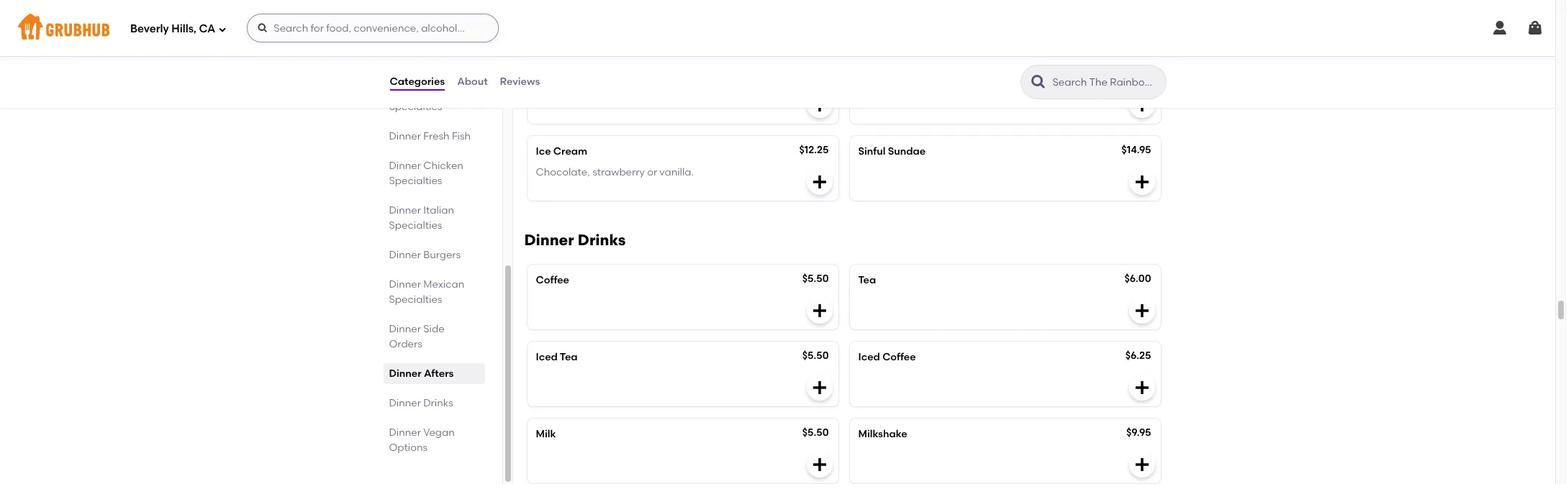 Task type: locate. For each thing, give the bounding box(es) containing it.
specialties inside dinner rainbow specialties
[[389, 101, 442, 113]]

2 specialties from the top
[[389, 175, 442, 187]]

italian
[[424, 204, 454, 217]]

chicken
[[424, 160, 464, 172]]

sundae
[[888, 146, 926, 158]]

ice cream
[[536, 146, 588, 158]]

dinner mexican specialties tab
[[389, 277, 479, 307]]

iced
[[536, 352, 558, 364], [859, 352, 880, 364]]

vegan
[[423, 427, 455, 439]]

dinner inside dinner side orders
[[389, 323, 421, 335]]

1 vertical spatial tea
[[560, 352, 578, 364]]

coffee
[[536, 275, 569, 287], [883, 352, 916, 364]]

0 vertical spatial dinner drinks
[[524, 231, 626, 249]]

4 specialties from the top
[[389, 294, 442, 306]]

specialties inside dinner chicken specialties
[[389, 175, 442, 187]]

1 iced from the left
[[536, 352, 558, 364]]

dinner down chocolate,
[[524, 231, 574, 249]]

dinner up orders
[[389, 323, 421, 335]]

dinner for dinner side orders tab
[[389, 323, 421, 335]]

0 vertical spatial tea
[[859, 275, 876, 287]]

iced tea
[[536, 352, 578, 364]]

$5.50
[[803, 273, 829, 285], [803, 350, 829, 362], [803, 427, 829, 439]]

1 vertical spatial drinks
[[424, 397, 453, 410]]

svg image
[[1492, 19, 1509, 37], [1527, 19, 1544, 37], [257, 22, 269, 34], [811, 97, 828, 114], [811, 174, 828, 191], [1134, 457, 1151, 474]]

dinner drinks
[[524, 231, 626, 249], [389, 397, 453, 410]]

$12.25
[[1122, 67, 1152, 79], [799, 144, 829, 156]]

dinner inside dinner mexican specialties
[[389, 279, 421, 291]]

specialties down categories
[[389, 101, 442, 113]]

dinner burgers tab
[[389, 248, 479, 263]]

dinner for dinner burgers tab
[[389, 249, 421, 261]]

search icon image
[[1030, 73, 1047, 91]]

dinner afters
[[389, 368, 454, 380]]

2 vertical spatial $5.50
[[803, 427, 829, 439]]

ca
[[199, 22, 215, 35]]

iced coffee
[[859, 352, 916, 364]]

dinner drinks down dinner afters
[[389, 397, 453, 410]]

specialties for italian
[[389, 220, 442, 232]]

0 horizontal spatial tea
[[560, 352, 578, 364]]

chocolate,
[[536, 166, 590, 178]]

options
[[389, 442, 428, 454]]

1 horizontal spatial drinks
[[578, 231, 626, 249]]

drinks down afters
[[424, 397, 453, 410]]

0 vertical spatial $5.50
[[803, 273, 829, 285]]

cream
[[554, 146, 588, 158]]

categories
[[390, 75, 445, 88]]

fish
[[452, 130, 471, 143]]

1 vertical spatial $5.50
[[803, 350, 829, 362]]

1 horizontal spatial iced
[[859, 352, 880, 364]]

sinful sundae
[[859, 146, 926, 158]]

dinner inside dinner rainbow specialties
[[389, 86, 421, 98]]

0 vertical spatial drinks
[[578, 231, 626, 249]]

dinner chicken specialties
[[389, 160, 464, 187]]

dinner inside tab
[[389, 130, 421, 143]]

dinner drinks tab
[[389, 396, 479, 411]]

2 $5.50 from the top
[[803, 350, 829, 362]]

$9.95
[[1127, 427, 1152, 439]]

burgers
[[424, 249, 461, 261]]

1 specialties from the top
[[389, 101, 442, 113]]

dinner inside dinner italian specialties
[[389, 204, 421, 217]]

svg image for iced tea
[[811, 380, 828, 397]]

dinner inside dinner chicken specialties
[[389, 160, 421, 172]]

1 vertical spatial dinner drinks
[[389, 397, 453, 410]]

specialties
[[389, 101, 442, 113], [389, 175, 442, 187], [389, 220, 442, 232], [389, 294, 442, 306]]

specialties inside dinner italian specialties
[[389, 220, 442, 232]]

dinner left "burgers"
[[389, 249, 421, 261]]

milkshake
[[859, 429, 908, 441]]

dinner for dinner rainbow specialties tab at left
[[389, 86, 421, 98]]

drinks down chocolate, strawberry or vanilla.
[[578, 231, 626, 249]]

0 vertical spatial $12.25
[[1122, 67, 1152, 79]]

dinner chicken specialties tab
[[389, 158, 479, 189]]

dinner left chicken
[[389, 160, 421, 172]]

1 vertical spatial $12.25
[[799, 144, 829, 156]]

cheesecake
[[536, 69, 597, 81]]

dinner up options
[[389, 427, 421, 439]]

0 horizontal spatial coffee
[[536, 275, 569, 287]]

$12.25 inside button
[[1122, 67, 1152, 79]]

tea
[[859, 275, 876, 287], [560, 352, 578, 364]]

specialties down italian
[[389, 220, 442, 232]]

dinner side orders tab
[[389, 322, 479, 352]]

specialties inside dinner mexican specialties
[[389, 294, 442, 306]]

svg image
[[218, 25, 227, 33], [1134, 97, 1151, 114], [1134, 174, 1151, 191], [811, 303, 828, 320], [1134, 303, 1151, 320], [811, 380, 828, 397], [1134, 380, 1151, 397], [811, 457, 828, 474]]

dinner down dinner afters
[[389, 397, 421, 410]]

dinner down the dinner burgers
[[389, 279, 421, 291]]

0 horizontal spatial $12.25
[[799, 144, 829, 156]]

dinner afters tab
[[389, 366, 479, 382]]

1 horizontal spatial dinner drinks
[[524, 231, 626, 249]]

reviews
[[500, 75, 540, 88]]

iced for iced tea
[[536, 352, 558, 364]]

3 specialties from the top
[[389, 220, 442, 232]]

1 horizontal spatial $12.25
[[1122, 67, 1152, 79]]

dinner left fresh at the left of page
[[389, 130, 421, 143]]

0 horizontal spatial drinks
[[424, 397, 453, 410]]

dinner for dinner drinks tab
[[389, 397, 421, 410]]

cheesecake button
[[527, 59, 838, 124]]

strawberry
[[593, 166, 645, 178]]

0 horizontal spatial iced
[[536, 352, 558, 364]]

about button
[[457, 56, 489, 108]]

dinner for dinner italian specialties 'tab'
[[389, 204, 421, 217]]

svg image for sinful sundae
[[1134, 174, 1151, 191]]

specialties for mexican
[[389, 294, 442, 306]]

2 iced from the left
[[859, 352, 880, 364]]

dinner down orders
[[389, 368, 422, 380]]

specialties down chicken
[[389, 175, 442, 187]]

dinner rainbow specialties tab
[[389, 84, 479, 114]]

specialties down the mexican
[[389, 294, 442, 306]]

1 horizontal spatial coffee
[[883, 352, 916, 364]]

drinks
[[578, 231, 626, 249], [424, 397, 453, 410]]

1 vertical spatial coffee
[[883, 352, 916, 364]]

1 $5.50 from the top
[[803, 273, 829, 285]]

dinner
[[389, 86, 421, 98], [389, 130, 421, 143], [389, 160, 421, 172], [389, 204, 421, 217], [524, 231, 574, 249], [389, 249, 421, 261], [389, 279, 421, 291], [389, 323, 421, 335], [389, 368, 422, 380], [389, 397, 421, 410], [389, 427, 421, 439]]

dinner left 'rainbow'
[[389, 86, 421, 98]]

Search for food, convenience, alcohol... search field
[[247, 14, 499, 42]]

0 vertical spatial coffee
[[536, 275, 569, 287]]

dinner side orders
[[389, 323, 445, 351]]

vanilla.
[[660, 166, 694, 178]]

drinks inside tab
[[424, 397, 453, 410]]

categories button
[[389, 56, 446, 108]]

rainbow
[[424, 86, 466, 98]]

dinner inside dinner vegan options
[[389, 427, 421, 439]]

0 horizontal spatial dinner drinks
[[389, 397, 453, 410]]

$5.50 for iced coffee
[[803, 350, 829, 362]]

dinner drinks down chocolate,
[[524, 231, 626, 249]]

dinner left italian
[[389, 204, 421, 217]]

3 $5.50 from the top
[[803, 427, 829, 439]]

dinner for dinner vegan options 'tab'
[[389, 427, 421, 439]]

mexican
[[424, 279, 465, 291]]



Task type: describe. For each thing, give the bounding box(es) containing it.
svg image for iced coffee
[[1134, 380, 1151, 397]]

dinner vegan options tab
[[389, 425, 479, 456]]

1 horizontal spatial tea
[[859, 275, 876, 287]]

svg image for milk
[[811, 457, 828, 474]]

$5.50 for milkshake
[[803, 427, 829, 439]]

svg image for coffee
[[811, 303, 828, 320]]

dinner fresh fish
[[389, 130, 471, 143]]

$14.95
[[1122, 144, 1152, 156]]

dinner fresh fish tab
[[389, 129, 479, 144]]

beverly
[[130, 22, 169, 35]]

orders
[[389, 338, 422, 351]]

dinner drinks inside tab
[[389, 397, 453, 410]]

ice
[[536, 146, 551, 158]]

specialties for rainbow
[[389, 101, 442, 113]]

chocolate, strawberry or vanilla.
[[536, 166, 694, 178]]

sinful
[[859, 146, 886, 158]]

svg image inside main navigation navigation
[[218, 25, 227, 33]]

dinner for dinner fresh fish tab
[[389, 130, 421, 143]]

hills,
[[172, 22, 196, 35]]

dinner burgers
[[389, 249, 461, 261]]

about
[[457, 75, 488, 88]]

iced for iced coffee
[[859, 352, 880, 364]]

specialties for chicken
[[389, 175, 442, 187]]

dinner for dinner chicken specialties tab
[[389, 160, 421, 172]]

dinner italian specialties tab
[[389, 203, 479, 233]]

dinner for "dinner mexican specialties" tab
[[389, 279, 421, 291]]

beverly hills, ca
[[130, 22, 215, 35]]

$6.00
[[1125, 273, 1152, 285]]

dinner rainbow specialties
[[389, 86, 466, 113]]

dinner vegan options
[[389, 427, 455, 454]]

svg image for tea
[[1134, 303, 1151, 320]]

afters
[[424, 368, 454, 380]]

fresh
[[424, 130, 450, 143]]

main navigation navigation
[[0, 0, 1556, 56]]

Search The Rainbow Bar and Grill search field
[[1051, 76, 1162, 89]]

or
[[647, 166, 657, 178]]

$12.25 button
[[850, 59, 1161, 124]]

side
[[424, 323, 445, 335]]

milk
[[536, 429, 556, 441]]

$5.50 for tea
[[803, 273, 829, 285]]

$6.25
[[1126, 350, 1152, 362]]

dinner italian specialties
[[389, 204, 454, 232]]

dinner mexican specialties
[[389, 279, 465, 306]]

reviews button
[[499, 56, 541, 108]]

dinner for dinner afters tab
[[389, 368, 422, 380]]



Task type: vqa. For each thing, say whether or not it's contained in the screenshot.
THE TOPPING within Choose a second topping Required - Choose 1.
no



